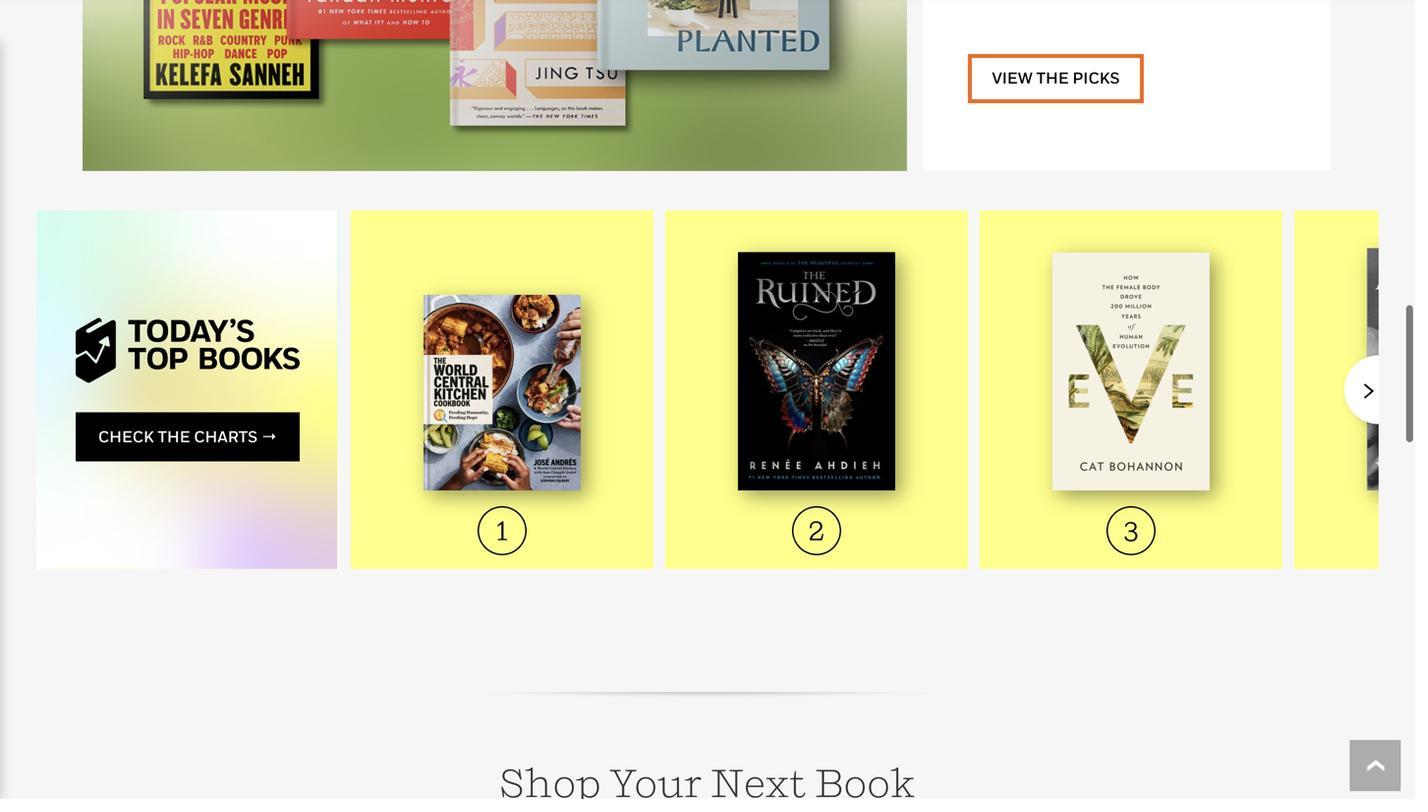 Task type: describe. For each thing, give the bounding box(es) containing it.
check
[[98, 427, 154, 446]]

view the picks
[[992, 68, 1120, 87]]

book cover image for '2' image
[[738, 252, 895, 490]]

2 image
[[792, 506, 841, 555]]

view
[[992, 68, 1033, 87]]

the
[[158, 427, 190, 446]]

view the picks link
[[968, 54, 1144, 103]]

check the charts → link
[[76, 412, 300, 461]]

the
[[1036, 68, 1069, 87]]



Task type: vqa. For each thing, say whether or not it's contained in the screenshot.
Next
no



Task type: locate. For each thing, give the bounding box(es) containing it.
book cover image
[[1367, 248, 1415, 490], [738, 252, 895, 490], [1053, 253, 1210, 490], [424, 295, 581, 490]]

1 image
[[478, 506, 527, 555]]

books to help you learn something new image
[[83, 0, 907, 171]]

picks
[[1073, 68, 1120, 87]]

book cover image for the 1 image
[[424, 295, 581, 490]]

charts
[[194, 427, 258, 446]]

check the charts →
[[98, 427, 277, 446]]

book cover image for 3 image
[[1053, 253, 1210, 490]]

3 image
[[1107, 506, 1156, 555]]

today's top books image
[[76, 318, 300, 383]]

→
[[261, 427, 277, 446]]



